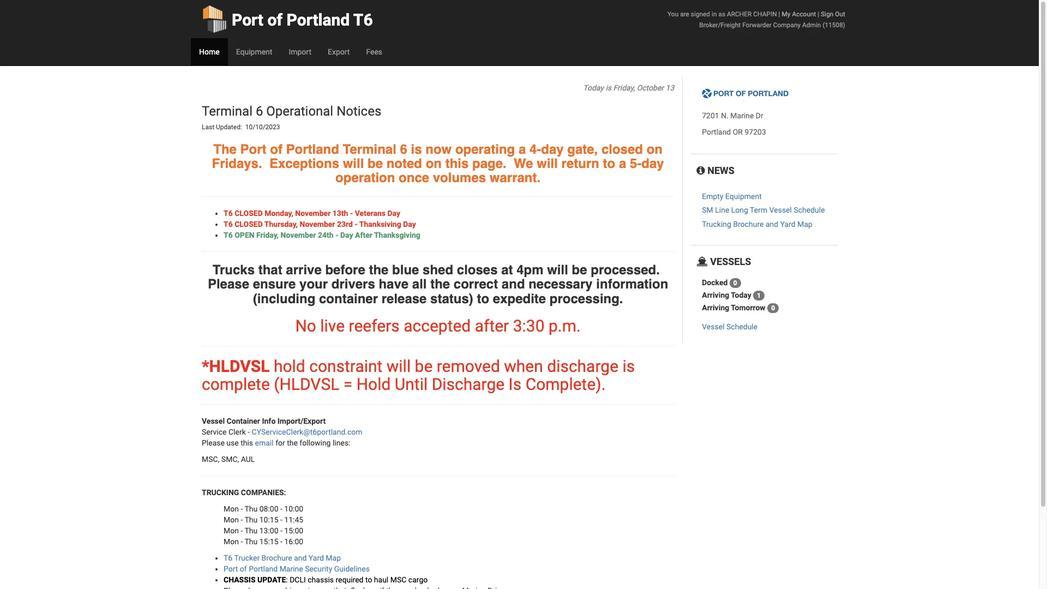 Task type: locate. For each thing, give the bounding box(es) containing it.
6 up once
[[400, 142, 407, 157]]

yard down sm line long term vessel schedule link in the right of the page
[[780, 220, 796, 228]]

to left 5-
[[603, 156, 615, 171]]

are
[[680, 10, 689, 18]]

2 horizontal spatial to
[[603, 156, 615, 171]]

trucks
[[213, 262, 255, 278]]

schedule down 'tomorrow' at the bottom right
[[727, 322, 758, 331]]

1 horizontal spatial to
[[477, 291, 489, 306]]

1 vertical spatial friday,
[[256, 231, 279, 239]]

no
[[295, 316, 316, 335]]

2 vertical spatial port
[[224, 565, 238, 573]]

operational
[[266, 104, 333, 119]]

1 vertical spatial today
[[731, 291, 752, 299]]

of down 10/10/2023
[[270, 142, 283, 157]]

this inside vessel container info import/export service clerk - cyserviceclerk@t6portland.com please use this email for the following lines:
[[241, 439, 253, 447]]

and down sm line long term vessel schedule link in the right of the page
[[766, 220, 779, 228]]

13
[[666, 83, 674, 92]]

- up trucker
[[241, 537, 243, 546]]

companies:
[[241, 488, 286, 497]]

1 horizontal spatial this
[[445, 156, 469, 171]]

1 horizontal spatial friday,
[[613, 83, 635, 92]]

following
[[300, 439, 331, 447]]

friday, inside t6 closed monday, november 13th - veterans day t6 closed thursday, november 23rd - thanksiving day t6 open friday, november 24th - day after thanksgiving
[[256, 231, 279, 239]]

0 horizontal spatial vessel
[[202, 417, 225, 425]]

2 thu from the top
[[245, 515, 258, 524]]

that
[[258, 262, 282, 278]]

0 vertical spatial is
[[606, 83, 611, 92]]

portland down terminal 6 operational notices last updated:  10/10/2023 at the top
[[286, 142, 339, 157]]

email
[[255, 439, 274, 447]]

1 horizontal spatial and
[[502, 277, 525, 292]]

will down 'reefers'
[[387, 357, 411, 376]]

yard inside empty equipment sm line long term vessel schedule trucking brochure and yard map
[[780, 220, 796, 228]]

trucking
[[202, 488, 239, 497]]

| left my
[[779, 10, 780, 18]]

line
[[715, 206, 729, 215]]

1 vertical spatial closed
[[235, 220, 263, 228]]

map up security
[[326, 554, 341, 562]]

in
[[712, 10, 717, 18]]

t6 inside 't6 trucker brochure and yard map port of portland marine security guidelines chassis update : dcli chassis required to haul msc cargo'
[[224, 554, 232, 562]]

1 horizontal spatial schedule
[[794, 206, 825, 215]]

0 vertical spatial vessel
[[769, 206, 792, 215]]

1 vertical spatial arriving
[[702, 303, 729, 312]]

the inside vessel container info import/export service clerk - cyserviceclerk@t6portland.com please use this email for the following lines:
[[287, 439, 298, 447]]

complete
[[202, 375, 270, 394]]

0 horizontal spatial on
[[426, 156, 442, 171]]

day up thanksgiving
[[403, 220, 416, 228]]

0 horizontal spatial is
[[411, 142, 422, 157]]

2 closed from the top
[[235, 220, 263, 228]]

today is friday, october 13
[[583, 83, 674, 92]]

| left sign at top right
[[818, 10, 819, 18]]

yard
[[780, 220, 796, 228], [309, 554, 324, 562]]

a left 5-
[[619, 156, 626, 171]]

0 horizontal spatial this
[[241, 439, 253, 447]]

0 horizontal spatial to
[[365, 575, 372, 584]]

:
[[286, 575, 288, 584]]

is right the discharge
[[623, 357, 635, 376]]

t6 closed monday, november 13th - veterans day t6 closed thursday, november 23rd - thanksiving day t6 open friday, november 24th - day after thanksgiving
[[224, 209, 420, 239]]

thu left 13:00
[[245, 526, 258, 535]]

2 vertical spatial of
[[240, 565, 247, 573]]

08:00
[[259, 505, 278, 513]]

0 vertical spatial arriving
[[702, 291, 729, 299]]

0 horizontal spatial yard
[[309, 554, 324, 562]]

for
[[276, 439, 285, 447]]

terminal inside terminal 6 operational notices last updated:  10/10/2023
[[202, 104, 253, 119]]

of
[[267, 10, 283, 29], [270, 142, 283, 157], [240, 565, 247, 573]]

yard inside 't6 trucker brochure and yard map port of portland marine security guidelines chassis update : dcli chassis required to haul msc cargo'
[[309, 554, 324, 562]]

discharge
[[432, 375, 505, 394]]

to
[[603, 156, 615, 171], [477, 291, 489, 306], [365, 575, 372, 584]]

of up equipment dropdown button
[[267, 10, 283, 29]]

*hldvsl
[[202, 357, 270, 376]]

0 horizontal spatial 0
[[734, 279, 737, 287]]

and up port of portland marine security guidelines link
[[294, 554, 307, 562]]

thu up trucker
[[245, 537, 258, 546]]

2 horizontal spatial and
[[766, 220, 779, 228]]

3 thu from the top
[[245, 526, 258, 535]]

closed
[[235, 209, 263, 218], [235, 220, 263, 228]]

be up processing.
[[572, 262, 587, 278]]

import button
[[281, 38, 320, 65]]

be
[[368, 156, 383, 171], [572, 262, 587, 278], [415, 357, 433, 376]]

3 mon from the top
[[224, 526, 239, 535]]

will right 4pm
[[547, 262, 568, 278]]

0 vertical spatial marine
[[731, 111, 754, 120]]

0 vertical spatial terminal
[[202, 104, 253, 119]]

marine up :
[[280, 565, 303, 573]]

1 arriving from the top
[[702, 291, 729, 299]]

cyserviceclerk@t6portland.com link
[[252, 428, 363, 436]]

notices
[[337, 104, 381, 119]]

1 horizontal spatial day
[[388, 209, 400, 218]]

0 horizontal spatial friday,
[[256, 231, 279, 239]]

0 vertical spatial please
[[208, 277, 249, 292]]

info circle image
[[697, 166, 705, 176]]

4 mon from the top
[[224, 537, 239, 546]]

vessel container info import/export service clerk - cyserviceclerk@t6portland.com please use this email for the following lines:
[[202, 417, 363, 447]]

- right clerk
[[248, 428, 250, 436]]

please left that
[[208, 277, 249, 292]]

empty
[[702, 192, 724, 201]]

1 vertical spatial brochure
[[262, 554, 292, 562]]

news
[[705, 165, 735, 176]]

port down 10/10/2023
[[240, 142, 267, 157]]

and
[[766, 220, 779, 228], [502, 277, 525, 292], [294, 554, 307, 562]]

thu left 10:15
[[245, 515, 258, 524]]

1 horizontal spatial 6
[[400, 142, 407, 157]]

0 vertical spatial closed
[[235, 209, 263, 218]]

- left 10:15
[[241, 515, 243, 524]]

removed
[[437, 357, 500, 376]]

operating
[[455, 142, 515, 157]]

1 horizontal spatial vessel
[[702, 322, 725, 331]]

1 vertical spatial and
[[502, 277, 525, 292]]

of down trucker
[[240, 565, 247, 573]]

marine
[[731, 111, 754, 120], [280, 565, 303, 573]]

equipment
[[236, 47, 272, 56], [725, 192, 762, 201]]

t6 up fees dropdown button
[[353, 10, 373, 29]]

is
[[606, 83, 611, 92], [411, 142, 422, 157], [623, 357, 635, 376]]

import
[[289, 47, 311, 56]]

0 vertical spatial friday,
[[613, 83, 635, 92]]

0 vertical spatial port
[[232, 10, 263, 29]]

be inside hold constraint will be removed when discharge is complete (hldvsl = hold until discharge is complete).
[[415, 357, 433, 376]]

be left the noted on the top of the page
[[368, 156, 383, 171]]

equipment right "home" dropdown button
[[236, 47, 272, 56]]

0 horizontal spatial marine
[[280, 565, 303, 573]]

0 right 'tomorrow' at the bottom right
[[771, 304, 775, 312]]

1 vertical spatial to
[[477, 291, 489, 306]]

0 horizontal spatial day
[[340, 231, 353, 239]]

1 vertical spatial 6
[[400, 142, 407, 157]]

day up thanksiving
[[388, 209, 400, 218]]

15:00
[[284, 526, 303, 535]]

on right the noted on the top of the page
[[426, 156, 442, 171]]

the left blue on the top left of page
[[369, 262, 389, 278]]

1 vertical spatial port
[[240, 142, 267, 157]]

0 vertical spatial be
[[368, 156, 383, 171]]

sm
[[702, 206, 713, 215]]

1 mon from the top
[[224, 505, 239, 513]]

aul
[[241, 455, 255, 464]]

vessel up service
[[202, 417, 225, 425]]

0 horizontal spatial |
[[779, 10, 780, 18]]

day
[[388, 209, 400, 218], [403, 220, 416, 228], [340, 231, 353, 239]]

1 horizontal spatial |
[[818, 10, 819, 18]]

marine up 'or'
[[731, 111, 754, 120]]

friday, down thursday,
[[256, 231, 279, 239]]

1 vertical spatial marine
[[280, 565, 303, 573]]

equipment up 'long'
[[725, 192, 762, 201]]

2 | from the left
[[818, 10, 819, 18]]

to up after
[[477, 291, 489, 306]]

2 mon from the top
[[224, 515, 239, 524]]

terminal up the operation
[[343, 142, 396, 157]]

0 vertical spatial and
[[766, 220, 779, 228]]

export button
[[320, 38, 358, 65]]

1 horizontal spatial is
[[606, 83, 611, 92]]

yard up security
[[309, 554, 324, 562]]

day left info circle 'icon'
[[642, 156, 664, 171]]

is left now
[[411, 142, 422, 157]]

vessel inside vessel container info import/export service clerk - cyserviceclerk@t6portland.com please use this email for the following lines:
[[202, 417, 225, 425]]

be down the accepted
[[415, 357, 433, 376]]

vessel
[[769, 206, 792, 215], [702, 322, 725, 331], [202, 417, 225, 425]]

2 vertical spatial be
[[415, 357, 433, 376]]

dr
[[756, 111, 764, 120]]

map down sm line long term vessel schedule link in the right of the page
[[798, 220, 813, 228]]

1 horizontal spatial equipment
[[725, 192, 762, 201]]

1 vertical spatial of
[[270, 142, 283, 157]]

schedule
[[794, 206, 825, 215], [727, 322, 758, 331]]

0 vertical spatial november
[[295, 209, 331, 218]]

closed
[[602, 142, 643, 157]]

0 horizontal spatial the
[[287, 439, 298, 447]]

0 right "docked"
[[734, 279, 737, 287]]

on right 5-
[[647, 142, 663, 157]]

port up chassis
[[224, 565, 238, 573]]

1 horizontal spatial brochure
[[733, 220, 764, 228]]

vessel right term
[[769, 206, 792, 215]]

0 vertical spatial this
[[445, 156, 469, 171]]

1 vertical spatial day
[[403, 220, 416, 228]]

please down service
[[202, 439, 225, 447]]

smc,
[[221, 455, 239, 464]]

1 horizontal spatial map
[[798, 220, 813, 228]]

23rd
[[337, 220, 353, 228]]

is inside "the port of portland terminal 6 is now operating a 4-day gate, closed on fridays .  exceptions will be noted on this page.  we will return to a 5-day operation once volumes warrant."
[[411, 142, 422, 157]]

the right for
[[287, 439, 298, 447]]

schedule right term
[[794, 206, 825, 215]]

terminal up last
[[202, 104, 253, 119]]

trucks that arrive before the blue shed closes at 4pm will be processed. please ensure your drivers have all the correct and necessary information (including container release status) to expedite processing.
[[208, 262, 668, 306]]

drivers
[[332, 277, 375, 292]]

0 horizontal spatial brochure
[[262, 554, 292, 562]]

arriving down "docked"
[[702, 291, 729, 299]]

0 vertical spatial to
[[603, 156, 615, 171]]

volumes
[[433, 170, 486, 186]]

0 horizontal spatial 6
[[256, 104, 263, 119]]

and inside the trucks that arrive before the blue shed closes at 4pm will be processed. please ensure your drivers have all the correct and necessary information (including container release status) to expedite processing.
[[502, 277, 525, 292]]

port inside "the port of portland terminal 6 is now operating a 4-day gate, closed on fridays .  exceptions will be noted on this page.  we will return to a 5-day operation once volumes warrant."
[[240, 142, 267, 157]]

hold
[[274, 357, 305, 376]]

portland up import popup button
[[287, 10, 350, 29]]

0 vertical spatial yard
[[780, 220, 796, 228]]

guidelines
[[334, 565, 370, 573]]

and inside 't6 trucker brochure and yard map port of portland marine security guidelines chassis update : dcli chassis required to haul msc cargo'
[[294, 554, 307, 562]]

import/export
[[278, 417, 326, 425]]

1 vertical spatial this
[[241, 439, 253, 447]]

2 vertical spatial is
[[623, 357, 635, 376]]

1 vertical spatial yard
[[309, 554, 324, 562]]

0 vertical spatial today
[[583, 83, 604, 92]]

once
[[399, 170, 429, 186]]

vessel for vessel container info import/export service clerk - cyserviceclerk@t6portland.com please use this email for the following lines:
[[202, 417, 225, 425]]

home
[[199, 47, 220, 56]]

container
[[319, 291, 378, 306]]

to inside 't6 trucker brochure and yard map port of portland marine security guidelines chassis update : dcli chassis required to haul msc cargo'
[[365, 575, 372, 584]]

brochure down 'long'
[[733, 220, 764, 228]]

email link
[[255, 439, 274, 447]]

port up equipment dropdown button
[[232, 10, 263, 29]]

map inside 't6 trucker brochure and yard map port of portland marine security guidelines chassis update : dcli chassis required to haul msc cargo'
[[326, 554, 341, 562]]

1 vertical spatial 0
[[771, 304, 775, 312]]

=
[[344, 375, 353, 394]]

2 horizontal spatial is
[[623, 357, 635, 376]]

0 horizontal spatial schedule
[[727, 322, 758, 331]]

0 vertical spatial 6
[[256, 104, 263, 119]]

brochure inside empty equipment sm line long term vessel schedule trucking brochure and yard map
[[733, 220, 764, 228]]

all
[[412, 277, 427, 292]]

vessel down docked 0 arriving today 1 arriving tomorrow 0
[[702, 322, 725, 331]]

this inside "the port of portland terminal 6 is now operating a 4-day gate, closed on fridays .  exceptions will be noted on this page.  we will return to a 5-day operation once volumes warrant."
[[445, 156, 469, 171]]

0 vertical spatial map
[[798, 220, 813, 228]]

security
[[305, 565, 332, 573]]

1 thu from the top
[[245, 505, 258, 513]]

this
[[445, 156, 469, 171], [241, 439, 253, 447]]

this right once
[[445, 156, 469, 171]]

2 horizontal spatial the
[[430, 277, 450, 292]]

0 horizontal spatial and
[[294, 554, 307, 562]]

2 vertical spatial to
[[365, 575, 372, 584]]

the
[[213, 142, 237, 157]]

1 vertical spatial please
[[202, 439, 225, 447]]

the right the all at the left of page
[[430, 277, 450, 292]]

portland up update
[[249, 565, 278, 573]]

0 horizontal spatial terminal
[[202, 104, 253, 119]]

update
[[257, 575, 286, 584]]

vessel inside empty equipment sm line long term vessel schedule trucking brochure and yard map
[[769, 206, 792, 215]]

2 horizontal spatial vessel
[[769, 206, 792, 215]]

0 vertical spatial brochure
[[733, 220, 764, 228]]

2 vertical spatial and
[[294, 554, 307, 562]]

arriving up the vessel schedule link
[[702, 303, 729, 312]]

2 horizontal spatial be
[[572, 262, 587, 278]]

a left 4-
[[519, 142, 526, 157]]

0 horizontal spatial a
[[519, 142, 526, 157]]

use
[[227, 439, 239, 447]]

0 vertical spatial of
[[267, 10, 283, 29]]

- inside vessel container info import/export service clerk - cyserviceclerk@t6portland.com please use this email for the following lines:
[[248, 428, 250, 436]]

0 vertical spatial equipment
[[236, 47, 272, 56]]

1 horizontal spatial be
[[415, 357, 433, 376]]

day down 23rd
[[340, 231, 353, 239]]

6 up 10/10/2023
[[256, 104, 263, 119]]

portland inside "the port of portland terminal 6 is now operating a 4-day gate, closed on fridays .  exceptions will be noted on this page.  we will return to a 5-day operation once volumes warrant."
[[286, 142, 339, 157]]

day left gate,
[[541, 142, 564, 157]]

1 vertical spatial terminal
[[343, 142, 396, 157]]

be inside the trucks that arrive before the blue shed closes at 4pm will be processed. please ensure your drivers have all the correct and necessary information (including container release status) to expedite processing.
[[572, 262, 587, 278]]

thu down trucking companies:
[[245, 505, 258, 513]]

0 horizontal spatial day
[[541, 142, 564, 157]]

0 vertical spatial schedule
[[794, 206, 825, 215]]

information
[[596, 277, 668, 292]]

brochure down 15:15
[[262, 554, 292, 562]]

and inside empty equipment sm line long term vessel schedule trucking brochure and yard map
[[766, 220, 779, 228]]

and right correct
[[502, 277, 525, 292]]

1 horizontal spatial marine
[[731, 111, 754, 120]]

t6 left trucker
[[224, 554, 232, 562]]

mon
[[224, 505, 239, 513], [224, 515, 239, 524], [224, 526, 239, 535], [224, 537, 239, 546]]

this right use
[[241, 439, 253, 447]]

1 vertical spatial map
[[326, 554, 341, 562]]

t6 left open
[[224, 231, 233, 239]]

1 vertical spatial vessel
[[702, 322, 725, 331]]

map
[[798, 220, 813, 228], [326, 554, 341, 562]]

of inside "the port of portland terminal 6 is now operating a 4-day gate, closed on fridays .  exceptions will be noted on this page.  we will return to a 5-day operation once volumes warrant."
[[270, 142, 283, 157]]

1 vertical spatial equipment
[[725, 192, 762, 201]]

export
[[328, 47, 350, 56]]

friday, left the october
[[613, 83, 635, 92]]

to inside "the port of portland terminal 6 is now operating a 4-day gate, closed on fridays .  exceptions will be noted on this page.  we will return to a 5-day operation once volumes warrant."
[[603, 156, 615, 171]]

to left haul
[[365, 575, 372, 584]]

0 horizontal spatial map
[[326, 554, 341, 562]]

1 vertical spatial is
[[411, 142, 422, 157]]

a
[[519, 142, 526, 157], [619, 156, 626, 171]]

0 vertical spatial 0
[[734, 279, 737, 287]]

when
[[504, 357, 543, 376]]

the port of portland terminal 6 is now operating a 4-day gate, closed on fridays .  exceptions will be noted on this page.  we will return to a 5-day operation once volumes warrant.
[[212, 142, 664, 186]]

1 vertical spatial schedule
[[727, 322, 758, 331]]

is left the october
[[606, 83, 611, 92]]



Task type: vqa. For each thing, say whether or not it's contained in the screenshot.
Equipment 'Equipment'
no



Task type: describe. For each thing, give the bounding box(es) containing it.
13:00
[[259, 526, 278, 535]]

97203
[[745, 128, 766, 137]]

at
[[501, 262, 513, 278]]

t6 trucker brochure and yard map link
[[224, 554, 341, 562]]

to inside the trucks that arrive before the blue shed closes at 4pm will be processed. please ensure your drivers have all the correct and necessary information (including container release status) to expedite processing.
[[477, 291, 489, 306]]

noted
[[387, 156, 422, 171]]

2 vertical spatial day
[[340, 231, 353, 239]]

schedule inside empty equipment sm line long term vessel schedule trucking brochure and yard map
[[794, 206, 825, 215]]

marine inside 't6 trucker brochure and yard map port of portland marine security guidelines chassis update : dcli chassis required to haul msc cargo'
[[280, 565, 303, 573]]

chassis
[[308, 575, 334, 584]]

thursday,
[[264, 220, 298, 228]]

be inside "the port of portland terminal 6 is now operating a 4-day gate, closed on fridays .  exceptions will be noted on this page.  we will return to a 5-day operation once volumes warrant."
[[368, 156, 383, 171]]

fees
[[366, 47, 382, 56]]

today inside docked 0 arriving today 1 arriving tomorrow 0
[[731, 291, 752, 299]]

vessel for vessel schedule
[[702, 322, 725, 331]]

vessels
[[708, 256, 751, 267]]

have
[[379, 277, 409, 292]]

out
[[835, 10, 845, 18]]

1 horizontal spatial 0
[[771, 304, 775, 312]]

my account link
[[782, 10, 816, 18]]

exceptions
[[269, 156, 339, 171]]

trucker
[[234, 554, 260, 562]]

terminal inside "the port of portland terminal 6 is now operating a 4-day gate, closed on fridays .  exceptions will be noted on this page.  we will return to a 5-day operation once volumes warrant."
[[343, 142, 396, 157]]

my
[[782, 10, 791, 18]]

t6 up 'trucks'
[[224, 220, 233, 228]]

- down trucking companies:
[[241, 505, 243, 513]]

terminal 6 operational notices last updated:  10/10/2023
[[202, 104, 385, 131]]

open
[[235, 231, 255, 239]]

2 arriving from the top
[[702, 303, 729, 312]]

6 inside terminal 6 operational notices last updated:  10/10/2023
[[256, 104, 263, 119]]

(including
[[253, 291, 315, 306]]

you
[[668, 10, 679, 18]]

1 vertical spatial november
[[300, 220, 335, 228]]

after
[[475, 316, 509, 335]]

you are signed in as archer chapin | my account | sign out broker/freight forwarder company admin (11508)
[[668, 10, 845, 29]]

1 horizontal spatial on
[[647, 142, 663, 157]]

of inside 't6 trucker brochure and yard map port of portland marine security guidelines chassis update : dcli chassis required to haul msc cargo'
[[240, 565, 247, 573]]

last
[[202, 123, 214, 131]]

map inside empty equipment sm line long term vessel schedule trucking brochure and yard map
[[798, 220, 813, 228]]

chapin
[[753, 10, 777, 18]]

broker/freight
[[699, 21, 741, 29]]

6 inside "the port of portland terminal 6 is now operating a 4-day gate, closed on fridays .  exceptions will be noted on this page.  we will return to a 5-day operation once volumes warrant."
[[400, 142, 407, 157]]

1 horizontal spatial the
[[369, 262, 389, 278]]

equipment inside empty equipment sm line long term vessel schedule trucking brochure and yard map
[[725, 192, 762, 201]]

trucking brochure and yard map link
[[702, 220, 813, 228]]

10:00
[[284, 505, 303, 513]]

shed
[[423, 262, 453, 278]]

ship image
[[697, 257, 708, 267]]

- left 16:00
[[280, 537, 282, 546]]

10:15
[[259, 515, 278, 524]]

forwarder
[[742, 21, 772, 29]]

- left 13:00
[[241, 526, 243, 535]]

info
[[262, 417, 276, 425]]

- left 11:45
[[280, 515, 282, 524]]

n.
[[721, 111, 729, 120]]

portland down 7201
[[702, 128, 731, 137]]

brochure inside 't6 trucker brochure and yard map port of portland marine security guidelines chassis update : dcli chassis required to haul msc cargo'
[[262, 554, 292, 562]]

2 vertical spatial november
[[281, 231, 316, 239]]

msc
[[390, 575, 407, 584]]

sign
[[821, 10, 834, 18]]

no live reefers accepted after 3:30 p.m.
[[295, 316, 581, 335]]

4 thu from the top
[[245, 537, 258, 546]]

clerk
[[229, 428, 246, 436]]

is
[[509, 375, 522, 394]]

lines:
[[333, 439, 350, 447]]

trucking companies:
[[202, 488, 286, 497]]

live
[[320, 316, 345, 335]]

will right we
[[537, 156, 558, 171]]

msc, smc, aul
[[202, 455, 255, 464]]

term
[[750, 206, 768, 215]]

- right 23rd
[[355, 220, 358, 228]]

(hldvsl
[[274, 375, 340, 394]]

after
[[355, 231, 372, 239]]

port of portland marine security guidelines link
[[224, 565, 370, 573]]

discharge
[[547, 357, 619, 376]]

before
[[325, 262, 365, 278]]

- left 15:00
[[280, 526, 282, 535]]

equipment button
[[228, 38, 281, 65]]

t6 trucker brochure and yard map port of portland marine security guidelines chassis update : dcli chassis required to haul msc cargo
[[224, 554, 428, 584]]

1 closed from the top
[[235, 209, 263, 218]]

company
[[773, 21, 801, 29]]

equipment inside dropdown button
[[236, 47, 272, 56]]

now
[[426, 142, 452, 157]]

processed.
[[591, 262, 660, 278]]

sm line long term vessel schedule link
[[702, 206, 825, 215]]

reefers
[[349, 316, 400, 335]]

will inside the trucks that arrive before the blue shed closes at 4pm will be processed. please ensure your drivers have all the correct and necessary information (including container release status) to expedite processing.
[[547, 262, 568, 278]]

- right 24th
[[335, 231, 338, 239]]

4-
[[530, 142, 541, 157]]

correct
[[454, 277, 498, 292]]

long
[[731, 206, 748, 215]]

5-
[[630, 156, 642, 171]]

1 horizontal spatial day
[[642, 156, 664, 171]]

1 | from the left
[[779, 10, 780, 18]]

port of portland t6 image
[[702, 89, 789, 99]]

tomorrow
[[731, 303, 766, 312]]

15:15
[[259, 537, 278, 546]]

- left 10:00
[[280, 505, 282, 513]]

16:00
[[284, 537, 303, 546]]

gate,
[[567, 142, 598, 157]]

port inside 't6 trucker brochure and yard map port of portland marine security guidelines chassis update : dcli chassis required to haul msc cargo'
[[224, 565, 238, 573]]

required
[[336, 575, 364, 584]]

4pm
[[517, 262, 544, 278]]

11:45
[[284, 515, 303, 524]]

please inside the trucks that arrive before the blue shed closes at 4pm will be processed. please ensure your drivers have all the correct and necessary information (including container release status) to expedite processing.
[[208, 277, 249, 292]]

2 horizontal spatial day
[[403, 220, 416, 228]]

expedite
[[493, 291, 546, 306]]

1 horizontal spatial a
[[619, 156, 626, 171]]

arrive
[[286, 262, 322, 278]]

1
[[757, 292, 761, 300]]

7201 n. marine dr
[[702, 111, 764, 120]]

is inside hold constraint will be removed when discharge is complete (hldvsl = hold until discharge is complete).
[[623, 357, 635, 376]]

hold
[[357, 375, 391, 394]]

will right exceptions
[[343, 156, 364, 171]]

as
[[719, 10, 726, 18]]

will inside hold constraint will be removed when discharge is complete (hldvsl = hold until discharge is complete).
[[387, 357, 411, 376]]

docked
[[702, 278, 728, 287]]

accepted
[[404, 316, 471, 335]]

portland inside 't6 trucker brochure and yard map port of portland marine security guidelines chassis update : dcli chassis required to haul msc cargo'
[[249, 565, 278, 573]]

t6 down fridays
[[224, 209, 233, 218]]

- right 13th
[[350, 209, 353, 218]]

admin
[[802, 21, 821, 29]]

please inside vessel container info import/export service clerk - cyserviceclerk@t6portland.com please use this email for the following lines:
[[202, 439, 225, 447]]

p.m.
[[549, 316, 581, 335]]

account
[[792, 10, 816, 18]]

sign out link
[[821, 10, 845, 18]]



